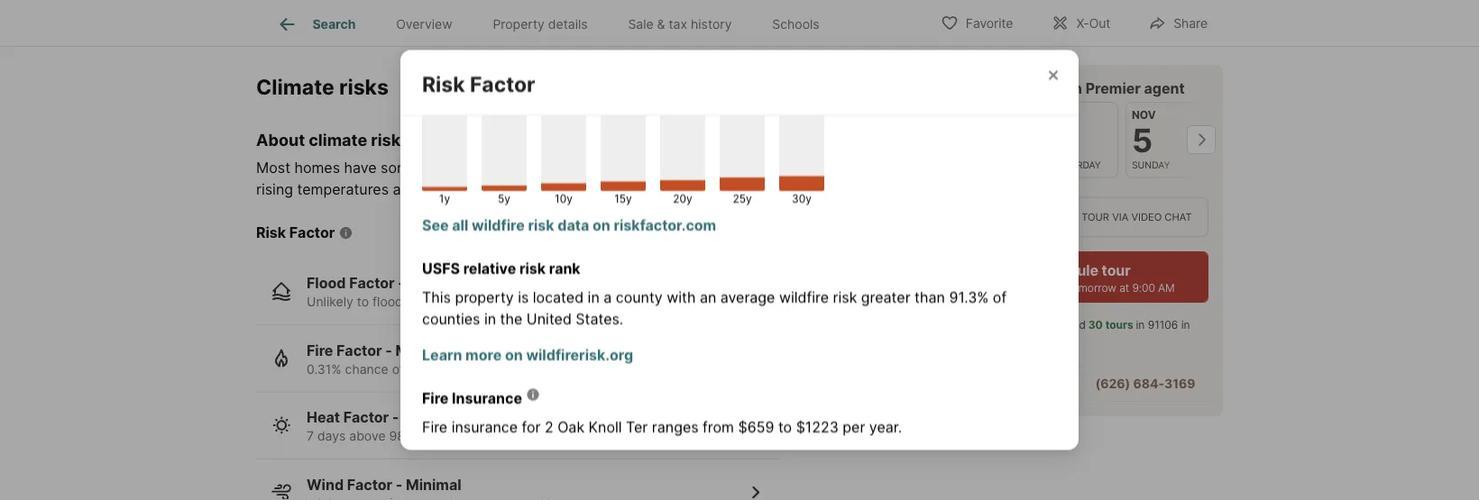Task type: locate. For each thing, give the bounding box(es) containing it.
risk factor down 'rising'
[[256, 224, 335, 242]]

tour left via
[[1081, 211, 1109, 223]]

risk left greater
[[833, 289, 857, 307]]

1 horizontal spatial climate
[[761, 159, 810, 177]]

1 horizontal spatial and
[[589, 159, 615, 177]]

30 down agents
[[1038, 335, 1051, 348]]

3 nov from the left
[[1132, 109, 1156, 122]]

1 horizontal spatial days
[[548, 429, 577, 444]]

and down some at top left
[[393, 181, 418, 199]]

1 vertical spatial minimal
[[406, 476, 461, 494]]

climate up 30y
[[761, 159, 810, 177]]

0 horizontal spatial next
[[420, 295, 446, 310]]

1 vertical spatial with
[[667, 289, 696, 307]]

next
[[989, 282, 1012, 295]]

1 horizontal spatial on
[[592, 217, 610, 234]]

moderate
[[395, 342, 463, 360]]

disasters,
[[519, 159, 585, 177]]

of left being
[[392, 362, 404, 377]]

the inside in the last 30 days
[[997, 335, 1013, 348]]

minimal inside "button"
[[406, 476, 461, 494]]

1 vertical spatial the
[[997, 335, 1013, 348]]

0 vertical spatial risk
[[422, 72, 465, 97]]

the
[[500, 311, 523, 328], [997, 335, 1013, 348]]

2 vertical spatial to
[[778, 419, 792, 437]]

fire for fire insurance for 2 oak knoll ter ranges from $ 659 to $ 1223 per year.
[[422, 419, 447, 437]]

redfin left "premier"
[[1037, 79, 1082, 97]]

minimal inside flood factor - minimal unlikely to flood in next 30 years
[[408, 275, 464, 292]]

1 horizontal spatial years
[[579, 362, 612, 377]]

0 vertical spatial of
[[450, 159, 464, 177]]

fire inside fire factor - moderate 0.31% chance of being in a wildfire in next 30 years
[[307, 342, 333, 360]]

0 vertical spatial wildfire
[[472, 217, 525, 234]]

fire up major
[[422, 390, 449, 408]]

next
[[420, 295, 446, 310], [530, 362, 556, 377]]

the inside the % of counties in the united states.
[[500, 311, 523, 328]]

tour up the nov button
[[955, 79, 987, 97]]

1 horizontal spatial risk factor
[[422, 72, 535, 97]]

fire insurance
[[422, 390, 522, 408]]

flood
[[307, 275, 346, 292]]

0 vertical spatial the
[[500, 311, 523, 328]]

0 vertical spatial to
[[899, 159, 912, 177]]

minimal for wind factor - minimal
[[406, 476, 461, 494]]

be
[[651, 159, 669, 177]]

see
[[422, 217, 449, 234]]

climate
[[256, 75, 334, 100]]

days down led
[[1054, 335, 1079, 348]]

0 horizontal spatial years
[[469, 295, 502, 310]]

fire for fire insurance
[[422, 390, 449, 408]]

0 horizontal spatial climate
[[309, 130, 367, 150]]

a right get
[[451, 455, 459, 473]]

of up "levels."
[[450, 159, 464, 177]]

risks up some at top left
[[371, 130, 410, 150]]

united
[[527, 311, 572, 328]]

1 vertical spatial to
[[357, 295, 369, 310]]

2 horizontal spatial of
[[993, 289, 1007, 307]]

2 horizontal spatial days
[[1054, 335, 1079, 348]]

minimal down get
[[406, 476, 461, 494]]

and
[[589, 159, 615, 177], [393, 181, 418, 199]]

factor right the wind on the left
[[347, 476, 392, 494]]

risk factor inside dialog
[[422, 72, 535, 97]]

years inside flood factor - minimal unlikely to flood in next 30 years
[[469, 295, 502, 310]]

1 vertical spatial redfin
[[997, 319, 1029, 332]]

minimal up counties
[[408, 275, 464, 292]]

1 horizontal spatial redfin
[[1037, 79, 1082, 97]]

learn
[[422, 347, 462, 364]]

0 horizontal spatial of
[[392, 362, 404, 377]]

at
[[1119, 282, 1129, 295]]

year,
[[499, 429, 528, 444]]

a inside fire factor - moderate 0.31% chance of being in a wildfire in next 30 years
[[458, 362, 466, 377]]

risk up is at left bottom
[[519, 260, 546, 278]]

years
[[469, 295, 502, 310], [579, 362, 612, 377], [614, 429, 646, 444]]

0 vertical spatial fire
[[307, 342, 333, 360]]

1 horizontal spatial nov
[[1052, 109, 1076, 122]]

a up the nov button
[[1025, 79, 1033, 97]]

0 horizontal spatial days
[[317, 429, 346, 444]]

oak
[[558, 419, 584, 437]]

likelihood
[[481, 55, 549, 73]]

to inside flood factor - minimal unlikely to flood in next 30 years
[[357, 295, 369, 310]]

a inside the get a quote "link"
[[451, 455, 459, 473]]

relative
[[463, 260, 516, 278]]

of right %
[[993, 289, 1007, 307]]

0 vertical spatial redfin
[[1037, 79, 1082, 97]]

30 down united
[[560, 362, 575, 377]]

2 vertical spatial fire
[[422, 419, 447, 437]]

20y
[[673, 193, 692, 206]]

of inside most homes have some risk of natural disasters, and may be impacted by climate change due to rising temperatures and sea levels.
[[450, 159, 464, 177]]

to right due in the top of the page
[[899, 159, 912, 177]]

risk down overview 'tab'
[[422, 72, 465, 97]]

0 vertical spatial risk factor
[[422, 72, 535, 97]]

to
[[899, 159, 912, 177], [357, 295, 369, 310], [778, 419, 792, 437]]

2 vertical spatial wildfire
[[469, 362, 513, 377]]

fire right 98°
[[422, 419, 447, 437]]

1 vertical spatial of
[[993, 289, 1007, 307]]

history
[[691, 16, 732, 32]]

1 horizontal spatial $
[[796, 419, 805, 437]]

1 horizontal spatial of
[[450, 159, 464, 177]]

fire up 0.31%
[[307, 342, 333, 360]]

agent
[[1144, 79, 1185, 97]]

in right 2
[[580, 429, 591, 444]]

1 vertical spatial years
[[579, 362, 612, 377]]

days inside in the last 30 days
[[1054, 335, 1079, 348]]

in right flood at the bottom of page
[[406, 295, 417, 310]]

option
[[955, 197, 1070, 237]]

1 horizontal spatial next
[[530, 362, 556, 377]]

chance
[[345, 362, 388, 377]]

major
[[402, 409, 443, 427]]

flood
[[372, 295, 403, 310]]

- inside heat factor - major 7 days above 98° expected this year, 19 days in 30 years
[[392, 409, 399, 427]]

- up flood at the bottom of page
[[398, 275, 405, 292]]

tour inside "list box"
[[1081, 211, 1109, 223]]

1 $ from the left
[[738, 419, 747, 437]]

1 vertical spatial fire
[[422, 390, 449, 408]]

wildfire down 5y
[[472, 217, 525, 234]]

wildfire for fire factor - moderate 0.31% chance of being in a wildfire in next 30 years
[[469, 362, 513, 377]]

- up chance
[[385, 342, 392, 360]]

property
[[455, 289, 514, 307]]

days right 19
[[548, 429, 577, 444]]

- up 98°
[[392, 409, 399, 427]]

risk factor dialog
[[400, 0, 1079, 475]]

1 nov from the left
[[973, 109, 997, 122]]

years left ranges
[[614, 429, 646, 444]]

1 vertical spatial and
[[393, 181, 418, 199]]

tour
[[1102, 262, 1131, 279]]

30
[[450, 295, 466, 310], [1088, 319, 1103, 332], [1038, 335, 1051, 348], [560, 362, 575, 377], [594, 429, 610, 444]]

risks
[[339, 75, 389, 100], [371, 130, 410, 150]]

most homes have some risk of natural disasters, and may be impacted by climate change due to rising temperatures and sea levels.
[[256, 159, 912, 199]]

30 inside in the last 30 days
[[1038, 335, 1051, 348]]

risk
[[422, 72, 465, 97], [256, 224, 286, 242]]

1 horizontal spatial with
[[991, 79, 1022, 97]]

in down property
[[484, 311, 496, 328]]

see all wildfire risk data on riskfactor.com link
[[422, 208, 1057, 237]]

25y
[[733, 193, 752, 206]]

risks up about climate risks
[[339, 75, 389, 100]]

years down "relative" on the bottom left of the page
[[469, 295, 502, 310]]

wildfire up insurance
[[469, 362, 513, 377]]

tour via video chat
[[1081, 211, 1192, 223]]

redfin up last at the right bottom of the page
[[997, 319, 1029, 332]]

0 horizontal spatial on
[[505, 347, 523, 364]]

risk
[[422, 159, 446, 177], [528, 217, 554, 234], [519, 260, 546, 278], [833, 289, 857, 307]]

next down united
[[530, 362, 556, 377]]

on right data
[[592, 217, 610, 234]]

factor up flood at the bottom of page
[[349, 275, 395, 292]]

available:
[[1015, 282, 1063, 295]]

quote
[[462, 455, 503, 473]]

0 horizontal spatial tour
[[955, 79, 987, 97]]

0 vertical spatial next
[[420, 295, 446, 310]]

$ right from
[[738, 419, 747, 437]]

1 vertical spatial next
[[530, 362, 556, 377]]

factor down the property
[[470, 72, 535, 97]]

tours
[[1105, 319, 1133, 332]]

wildfire inside fire factor - moderate 0.31% chance of being in a wildfire in next 30 years
[[469, 362, 513, 377]]

factor
[[470, 72, 535, 97], [289, 224, 335, 242], [349, 275, 395, 292], [336, 342, 382, 360], [343, 409, 389, 427], [347, 476, 392, 494]]

most
[[256, 159, 290, 177]]

wildfire right average at the bottom
[[779, 289, 829, 307]]

overview
[[396, 16, 452, 32]]

sale & tax history tab
[[608, 3, 752, 46]]

1 vertical spatial risk factor
[[256, 224, 335, 242]]

0 horizontal spatial the
[[500, 311, 523, 328]]

wildfire likelihood over time
[[422, 55, 619, 73]]

to inside dialog
[[778, 419, 792, 437]]

a up states.
[[604, 289, 612, 307]]

tour with a redfin premier agent
[[955, 79, 1185, 97]]

1 vertical spatial risks
[[371, 130, 410, 150]]

0 horizontal spatial and
[[393, 181, 418, 199]]

1 horizontal spatial the
[[997, 335, 1013, 348]]

1 horizontal spatial risk
[[422, 72, 465, 97]]

in
[[588, 289, 600, 307], [406, 295, 417, 310], [484, 311, 496, 328], [1136, 319, 1145, 332], [1181, 319, 1190, 332], [444, 362, 455, 377], [516, 362, 526, 377], [580, 429, 591, 444]]

1 vertical spatial wildfire
[[779, 289, 829, 307]]

risk factor down the property
[[422, 72, 535, 97]]

a
[[1025, 79, 1033, 97], [604, 289, 612, 307], [458, 362, 466, 377], [451, 455, 459, 473]]

0 vertical spatial tour
[[955, 79, 987, 97]]

2 horizontal spatial to
[[899, 159, 912, 177]]

out
[[1089, 16, 1110, 31]]

30 inside fire factor - moderate 0.31% chance of being in a wildfire in next 30 years
[[560, 362, 575, 377]]

$ right 659
[[796, 419, 805, 437]]

2 vertical spatial years
[[614, 429, 646, 444]]

- down 98°
[[396, 476, 403, 494]]

county
[[616, 289, 663, 307]]

1 horizontal spatial tour
[[1081, 211, 1109, 223]]

and left may
[[589, 159, 615, 177]]

0 horizontal spatial nov
[[973, 109, 997, 122]]

get a quote
[[422, 455, 503, 473]]

factor up chance
[[336, 342, 382, 360]]

with left the an
[[667, 289, 696, 307]]

tour via video chat list box
[[955, 197, 1208, 237]]

schools tab
[[752, 3, 840, 46]]

nov
[[973, 109, 997, 122], [1052, 109, 1076, 122], [1132, 109, 1156, 122]]

- inside fire factor - moderate 0.31% chance of being in a wildfire in next 30 years
[[385, 342, 392, 360]]

0 vertical spatial years
[[469, 295, 502, 310]]

minimal
[[408, 275, 464, 292], [406, 476, 461, 494]]

years down states.
[[579, 362, 612, 377]]

1 vertical spatial climate
[[761, 159, 810, 177]]

am
[[1158, 282, 1175, 295]]

30 right oak
[[594, 429, 610, 444]]

rising
[[256, 181, 293, 199]]

15y
[[614, 193, 632, 206]]

&
[[657, 16, 665, 32]]

tab list
[[256, 0, 854, 46]]

all
[[452, 217, 468, 234]]

risk up sea
[[422, 159, 446, 177]]

30 up counties
[[450, 295, 466, 310]]

1 vertical spatial tour
[[1081, 211, 1109, 223]]

- inside flood factor - minimal unlikely to flood in next 30 years
[[398, 275, 405, 292]]

2 vertical spatial of
[[392, 362, 404, 377]]

7
[[307, 429, 314, 444]]

next inside fire factor - moderate 0.31% chance of being in a wildfire in next 30 years
[[530, 362, 556, 377]]

30y
[[792, 193, 812, 206]]

2 horizontal spatial years
[[614, 429, 646, 444]]

in right 91106
[[1181, 319, 1190, 332]]

None button
[[1046, 102, 1118, 178], [1126, 102, 1198, 178], [1046, 102, 1118, 178], [1126, 102, 1198, 178]]

premier
[[1086, 79, 1141, 97]]

0 vertical spatial minimal
[[408, 275, 464, 292]]

the down is at left bottom
[[500, 311, 523, 328]]

of
[[450, 159, 464, 177], [993, 289, 1007, 307], [392, 362, 404, 377]]

1 horizontal spatial to
[[778, 419, 792, 437]]

with inside risk factor dialog
[[667, 289, 696, 307]]

with up the nov button
[[991, 79, 1022, 97]]

2 horizontal spatial nov
[[1132, 109, 1156, 122]]

on right more
[[505, 347, 523, 364]]

days down heat
[[317, 429, 346, 444]]

0 horizontal spatial risk factor
[[256, 224, 335, 242]]

climate inside most homes have some risk of natural disasters, and may be impacted by climate change due to rising temperatures and sea levels.
[[761, 159, 810, 177]]

counties
[[422, 311, 480, 328]]

factor inside fire factor - moderate 0.31% chance of being in a wildfire in next 30 years
[[336, 342, 382, 360]]

in inside in the last 30 days
[[1181, 319, 1190, 332]]

1 vertical spatial risk
[[256, 224, 286, 242]]

30 inside flood factor - minimal unlikely to flood in next 30 years
[[450, 295, 466, 310]]

0 horizontal spatial with
[[667, 289, 696, 307]]

the left last at the right bottom of the page
[[997, 335, 1013, 348]]

from
[[703, 419, 734, 437]]

next up counties
[[420, 295, 446, 310]]

0 horizontal spatial $
[[738, 419, 747, 437]]

in inside heat factor - major 7 days above 98° expected this year, 19 days in 30 years
[[580, 429, 591, 444]]

factor up above
[[343, 409, 389, 427]]

climate up homes
[[309, 130, 367, 150]]

30 inside heat factor - major 7 days above 98° expected this year, 19 days in 30 years
[[594, 429, 610, 444]]

wildfire
[[422, 55, 478, 73]]

to right 659
[[778, 419, 792, 437]]

redfin
[[1037, 79, 1082, 97], [997, 319, 1029, 332]]

sunday
[[1132, 159, 1170, 170]]

being
[[408, 362, 441, 377]]

favorite
[[966, 16, 1013, 31]]

risk down 'rising'
[[256, 224, 286, 242]]

on
[[592, 217, 610, 234], [505, 347, 523, 364]]

minimal for flood factor - minimal unlikely to flood in next 30 years
[[408, 275, 464, 292]]

impacted
[[673, 159, 736, 177]]

a up fire insurance
[[458, 362, 466, 377]]

to left flood at the bottom of page
[[357, 295, 369, 310]]

0 horizontal spatial to
[[357, 295, 369, 310]]



Task type: vqa. For each thing, say whether or not it's contained in the screenshot.
to within the Most Homes Have Some Risk Of Natural Disasters, And May Be Impacted By Climate Change Due To Rising Temperatures And Sea Levels.
yes



Task type: describe. For each thing, give the bounding box(es) containing it.
more
[[465, 347, 502, 364]]

0 vertical spatial on
[[592, 217, 610, 234]]

may
[[619, 159, 647, 177]]

temperatures
[[297, 181, 389, 199]]

levels.
[[450, 181, 493, 199]]

property details tab
[[473, 3, 608, 46]]

91.3
[[949, 289, 977, 307]]

nov 5 sunday
[[1132, 109, 1170, 170]]

nov inside button
[[973, 109, 997, 122]]

via
[[1112, 211, 1128, 223]]

factor inside "button"
[[347, 476, 392, 494]]

years inside heat factor - major 7 days above 98° expected this year, 19 days in 30 years
[[614, 429, 646, 444]]

favorite button
[[925, 4, 1028, 41]]

details
[[548, 16, 588, 32]]

years inside fire factor - moderate 0.31% chance of being in a wildfire in next 30 years
[[579, 362, 612, 377]]

climate risks
[[256, 75, 389, 100]]

risk inside most homes have some risk of natural disasters, and may be impacted by climate change due to rising temperatures and sea levels.
[[422, 159, 446, 177]]

average
[[720, 289, 775, 307]]

led
[[1070, 319, 1086, 332]]

about
[[256, 130, 305, 150]]

fire insurance for 2 oak knoll ter ranges from $ 659 to $ 1223 per year.
[[422, 419, 902, 437]]

- for flood factor - minimal
[[398, 275, 405, 292]]

5
[[1132, 121, 1153, 160]]

some
[[381, 159, 418, 177]]

Nov button
[[966, 101, 1039, 179]]

located
[[533, 289, 584, 307]]

98°
[[389, 429, 411, 444]]

x-out
[[1076, 16, 1110, 31]]

0.31%
[[307, 362, 342, 377]]

overview tab
[[376, 3, 473, 46]]

risk inside dialog
[[422, 72, 465, 97]]

in right tours
[[1136, 319, 1145, 332]]

video
[[1131, 211, 1162, 223]]

in inside flood factor - minimal unlikely to flood in next 30 years
[[406, 295, 417, 310]]

2 nov from the left
[[1052, 109, 1076, 122]]

nov inside "nov 5 sunday"
[[1132, 109, 1156, 122]]

learn more on wildfirerisk.org
[[422, 347, 633, 364]]

expected
[[414, 429, 470, 444]]

this
[[473, 429, 495, 444]]

knoll
[[589, 419, 622, 437]]

saturday
[[1052, 159, 1101, 170]]

this
[[422, 289, 451, 307]]

to inside most homes have some risk of natural disasters, and may be impacted by climate change due to rising temperatures and sea levels.
[[899, 159, 912, 177]]

684-
[[1133, 376, 1164, 392]]

- for heat factor - major
[[392, 409, 399, 427]]

in right being
[[444, 362, 455, 377]]

factor inside dialog
[[470, 72, 535, 97]]

factor up flood
[[289, 224, 335, 242]]

data
[[558, 217, 589, 234]]

share button
[[1133, 4, 1223, 41]]

of inside fire factor - moderate 0.31% chance of being in a wildfire in next 30 years
[[392, 362, 404, 377]]

homes
[[294, 159, 340, 177]]

tab list containing search
[[256, 0, 854, 46]]

wind
[[307, 476, 344, 494]]

0 vertical spatial climate
[[309, 130, 367, 150]]

chat
[[1165, 211, 1192, 223]]

x-
[[1076, 16, 1089, 31]]

by
[[740, 159, 757, 177]]

1223
[[805, 419, 839, 437]]

in the last 30 days
[[997, 319, 1190, 348]]

next inside flood factor - minimal unlikely to flood in next 30 years
[[420, 295, 446, 310]]

due
[[869, 159, 895, 177]]

search
[[312, 16, 356, 32]]

usfs relative risk rank
[[422, 260, 581, 278]]

in inside the % of counties in the united states.
[[484, 311, 496, 328]]

schedule tour next available: tomorrow at 9:00 am
[[989, 262, 1175, 295]]

have
[[344, 159, 377, 177]]

change
[[814, 159, 865, 177]]

sale & tax history
[[628, 16, 732, 32]]

states.
[[576, 311, 623, 328]]

2 $ from the left
[[796, 419, 805, 437]]

heat factor - major 7 days above 98° expected this year, 19 days in 30 years
[[307, 409, 646, 444]]

ranges
[[652, 419, 699, 437]]

riskfactor.com
[[614, 217, 716, 234]]

0 vertical spatial with
[[991, 79, 1022, 97]]

factor inside flood factor - minimal unlikely to flood in next 30 years
[[349, 275, 395, 292]]

flood factor - minimal unlikely to flood in next 30 years
[[307, 275, 502, 310]]

fire factor - moderate 0.31% chance of being in a wildfire in next 30 years
[[307, 342, 612, 377]]

in right more
[[516, 362, 526, 377]]

per
[[843, 419, 865, 437]]

(626)
[[1095, 376, 1130, 392]]

19
[[531, 429, 545, 444]]

10y
[[555, 193, 573, 206]]

wildfire for this property is located in a county with an average wildfire risk greater than 91.3
[[779, 289, 829, 307]]

% of counties in the united states.
[[422, 289, 1007, 328]]

sea
[[422, 181, 446, 199]]

91106
[[1148, 319, 1178, 332]]

time
[[587, 55, 619, 73]]

sale
[[628, 16, 654, 32]]

tour for tour with a redfin premier agent
[[955, 79, 987, 97]]

over
[[553, 55, 584, 73]]

- for fire factor - moderate
[[385, 342, 392, 360]]

of inside the % of counties in the united states.
[[993, 289, 1007, 307]]

- inside wind factor - minimal "button"
[[396, 476, 403, 494]]

search link
[[276, 14, 356, 35]]

redfin agents led 30 tours in 91106
[[997, 319, 1178, 332]]

greater
[[861, 289, 911, 307]]

property
[[493, 16, 545, 32]]

0 horizontal spatial risk
[[256, 224, 286, 242]]

rank
[[549, 260, 581, 278]]

natural
[[468, 159, 515, 177]]

schedule
[[1033, 262, 1098, 279]]

insurance
[[452, 419, 518, 437]]

for
[[522, 419, 541, 437]]

0 vertical spatial risks
[[339, 75, 389, 100]]

learn more on wildfirerisk.org link
[[422, 338, 1057, 367]]

1 vertical spatial on
[[505, 347, 523, 364]]

30 right led
[[1088, 319, 1103, 332]]

usfs
[[422, 260, 460, 278]]

in up states.
[[588, 289, 600, 307]]

this property is located in a county with an average wildfire risk greater than 91.3
[[422, 289, 977, 307]]

factor inside heat factor - major 7 days above 98° expected this year, 19 days in 30 years
[[343, 409, 389, 427]]

tour for tour via video chat
[[1081, 211, 1109, 223]]

fire for fire factor - moderate 0.31% chance of being in a wildfire in next 30 years
[[307, 342, 333, 360]]

5y
[[498, 193, 510, 206]]

year.
[[869, 419, 902, 437]]

risk left data
[[528, 217, 554, 234]]

an
[[700, 289, 716, 307]]

agents
[[1032, 319, 1067, 332]]

next image
[[1187, 126, 1216, 154]]

x-out button
[[1036, 4, 1126, 41]]

0 vertical spatial and
[[589, 159, 615, 177]]

is
[[518, 289, 529, 307]]

tax
[[669, 16, 687, 32]]

insurance
[[452, 390, 522, 408]]

risk factor element
[[422, 50, 557, 98]]

schools
[[772, 16, 819, 32]]

0 horizontal spatial redfin
[[997, 319, 1029, 332]]



